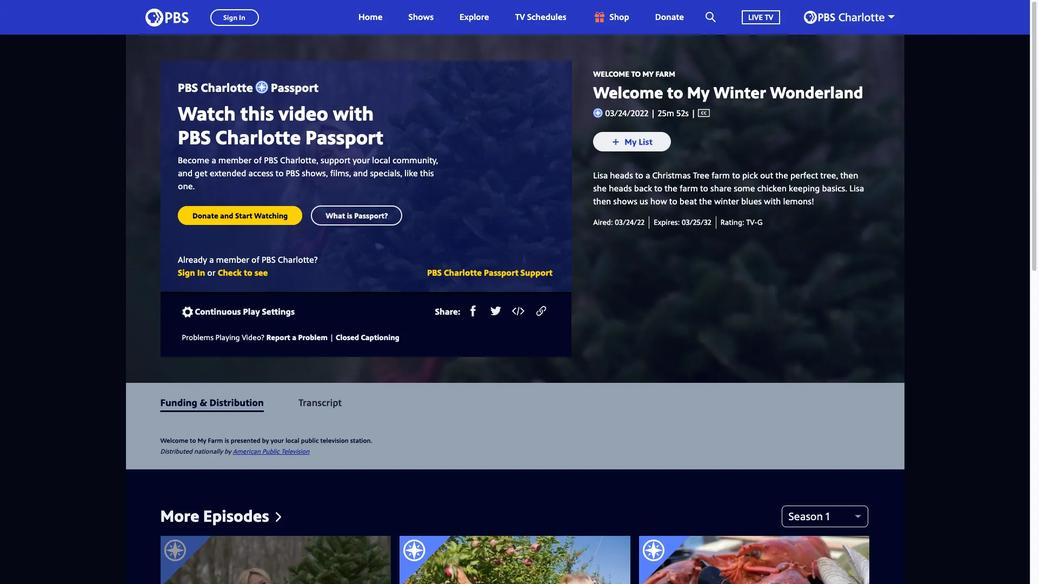 Task type: describe. For each thing, give the bounding box(es) containing it.
farm for is
[[208, 436, 223, 445]]

1 horizontal spatial tv
[[765, 12, 774, 22]]

pick
[[743, 170, 759, 181]]

0 vertical spatial the
[[776, 170, 789, 181]]

report a problem button
[[267, 330, 328, 344]]

1 horizontal spatial |
[[651, 107, 656, 119]]

my for wonderland
[[643, 69, 654, 79]]

0 horizontal spatial a
[[292, 332, 297, 342]]

nationally
[[194, 447, 223, 456]]

03/24/2022
[[606, 107, 649, 119]]

shows link
[[398, 0, 445, 35]]

live tv link
[[732, 0, 791, 35]]

&
[[200, 396, 207, 409]]

more episodes
[[160, 505, 269, 527]]

is
[[225, 436, 229, 445]]

pbs image
[[145, 5, 189, 29]]

keeping
[[789, 183, 820, 194]]

0 vertical spatial farm
[[712, 170, 731, 181]]

winter
[[715, 196, 740, 207]]

donate link
[[645, 0, 695, 35]]

video?
[[242, 332, 265, 342]]

tv-
[[747, 217, 758, 227]]

03/24/2022 | 25m 52s
[[606, 107, 689, 119]]

tab list containing funding & distribution
[[126, 383, 905, 422]]

public
[[262, 447, 280, 456]]

25m
[[658, 107, 675, 119]]

chicken
[[758, 183, 787, 194]]

captioning
[[361, 332, 400, 342]]

pbs charlotte image
[[804, 11, 885, 24]]

american public television link
[[233, 447, 310, 456]]

problems playing video? report a problem | closed captioning
[[182, 332, 400, 342]]

welcome to my farm welcome to my winter wonderland
[[594, 69, 864, 103]]

beat
[[680, 196, 697, 207]]

local
[[286, 436, 300, 445]]

0 vertical spatial then
[[841, 170, 859, 181]]

with
[[765, 196, 782, 207]]

lemons!
[[784, 196, 815, 207]]

back
[[635, 183, 653, 194]]

television
[[321, 436, 349, 445]]

funding & distribution
[[160, 396, 264, 409]]

g
[[758, 217, 763, 227]]

passport image for video thumbnail: welcome to my farm apple of my eye
[[400, 536, 452, 584]]

rating:
[[721, 217, 745, 227]]

out
[[761, 170, 774, 181]]

expires:
[[654, 217, 680, 227]]

my for local
[[198, 436, 206, 445]]

funding & distribution tab panel
[[126, 422, 905, 469]]

she
[[594, 183, 607, 194]]

home link
[[348, 0, 394, 35]]

2 horizontal spatial |
[[689, 107, 699, 119]]

welcome to my farm link
[[594, 69, 676, 79]]

rating: tv-g
[[721, 217, 763, 227]]

schedules
[[528, 11, 567, 23]]

closed
[[336, 332, 359, 342]]

1 vertical spatial heads
[[609, 183, 632, 194]]

transcript link
[[299, 396, 342, 409]]

1 vertical spatial the
[[665, 183, 678, 194]]

0 horizontal spatial tv
[[515, 11, 525, 23]]

perfect
[[791, 170, 819, 181]]

0 vertical spatial heads
[[610, 170, 634, 181]]

1 horizontal spatial lisa
[[850, 183, 865, 194]]

christmas
[[653, 170, 691, 181]]

welcome to my farm is presented by your local public television station. distributed nationally by american public television
[[160, 436, 373, 456]]

winter
[[714, 81, 767, 103]]

shop link
[[582, 0, 641, 35]]

to down tree
[[701, 183, 709, 194]]

station.
[[351, 436, 373, 445]]

live tv
[[749, 12, 774, 22]]

search image
[[706, 12, 716, 22]]

blues
[[742, 196, 762, 207]]

continuous
[[195, 306, 241, 318]]

public
[[301, 436, 319, 445]]

twitter image
[[491, 306, 502, 317]]

more episodes link
[[160, 505, 281, 527]]

presented
[[231, 436, 261, 445]]

playing
[[216, 332, 240, 342]]



Task type: locate. For each thing, give the bounding box(es) containing it.
farm
[[712, 170, 731, 181], [680, 183, 699, 194]]

basics.
[[823, 183, 848, 194]]

distributed
[[160, 447, 193, 456]]

continuous play settings
[[195, 306, 295, 318]]

03/25/32
[[682, 217, 712, 227]]

| left 25m
[[651, 107, 656, 119]]

1 vertical spatial my
[[688, 81, 710, 103]]

the down christmas
[[665, 183, 678, 194]]

shows
[[409, 11, 434, 23]]

to up 52s
[[668, 81, 684, 103]]

lisa right basics.
[[850, 183, 865, 194]]

tv
[[515, 11, 525, 23], [765, 12, 774, 22]]

0 horizontal spatial farm
[[680, 183, 699, 194]]

1 vertical spatial farm
[[208, 436, 223, 445]]

lisa up she
[[594, 170, 608, 181]]

1 horizontal spatial by
[[262, 436, 269, 445]]

my inside welcome to my farm is presented by your local public television station. distributed nationally by american public television
[[198, 436, 206, 445]]

|
[[651, 107, 656, 119], [689, 107, 699, 119], [330, 332, 334, 342]]

to up how
[[655, 183, 663, 194]]

facebook image
[[468, 306, 479, 317]]

| left closed
[[330, 332, 334, 342]]

to left pick
[[733, 170, 741, 181]]

2 passport image from the left
[[639, 536, 691, 584]]

farm up share in the right of the page
[[712, 170, 731, 181]]

farm for welcome
[[656, 69, 676, 79]]

television
[[281, 447, 310, 456]]

then
[[841, 170, 859, 181], [594, 196, 612, 207]]

to inside welcome to my farm is presented by your local public television station. distributed nationally by american public television
[[190, 436, 196, 445]]

funding & distribution link
[[160, 396, 264, 409]]

0 horizontal spatial passport image
[[400, 536, 452, 584]]

1 horizontal spatial farm
[[712, 170, 731, 181]]

shows
[[614, 196, 638, 207]]

expires:         03/25/32
[[654, 217, 712, 227]]

farm inside welcome to my farm welcome to my winter wonderland
[[656, 69, 676, 79]]

farm left is
[[208, 436, 223, 445]]

farm up 25m
[[656, 69, 676, 79]]

52s
[[677, 107, 689, 119]]

distribution
[[210, 396, 264, 409]]

to up the back
[[636, 170, 644, 181]]

video thumbnail: welcome to my farm lobster bake image
[[639, 536, 870, 584]]

live
[[749, 12, 763, 22]]

1 vertical spatial by
[[225, 447, 231, 456]]

0 horizontal spatial the
[[665, 183, 678, 194]]

how
[[651, 196, 668, 207]]

passport image
[[400, 536, 452, 584], [639, 536, 691, 584]]

1 horizontal spatial passport image
[[639, 536, 691, 584]]

welcome
[[594, 69, 630, 79], [594, 81, 664, 103], [160, 436, 188, 445]]

0 vertical spatial my
[[643, 69, 654, 79]]

welcome down welcome to my farm link
[[594, 81, 664, 103]]

1 horizontal spatial then
[[841, 170, 859, 181]]

then up basics.
[[841, 170, 859, 181]]

share:
[[435, 306, 461, 318]]

1 horizontal spatial the
[[700, 196, 713, 207]]

2 vertical spatial the
[[700, 196, 713, 207]]

0 horizontal spatial |
[[330, 332, 334, 342]]

1 vertical spatial then
[[594, 196, 612, 207]]

lisa
[[594, 170, 608, 181], [850, 183, 865, 194]]

settings
[[262, 306, 295, 318]]

1 vertical spatial welcome
[[594, 81, 664, 103]]

tv left schedules
[[515, 11, 525, 23]]

1 passport image from the left
[[400, 536, 452, 584]]

a right report on the bottom left of page
[[292, 332, 297, 342]]

0 vertical spatial welcome
[[594, 69, 630, 79]]

farm
[[656, 69, 676, 79], [208, 436, 223, 445]]

welcome inside welcome to my farm is presented by your local public television station. distributed nationally by american public television
[[160, 436, 188, 445]]

tab list
[[126, 383, 905, 422]]

my up nationally
[[198, 436, 206, 445]]

welcome up "03/24/2022"
[[594, 69, 630, 79]]

welcome for your
[[160, 436, 188, 445]]

my up the 03/24/2022 | 25m 52s
[[643, 69, 654, 79]]

| right 25m
[[689, 107, 699, 119]]

us
[[640, 196, 649, 207]]

1 horizontal spatial a
[[646, 170, 651, 181]]

tv schedules link
[[505, 0, 578, 35]]

lisa heads to a christmas tree farm to pick out the perfect tree, then she heads back to the farm to share some chicken keeping basics. lisa then shows us how to beat the winter blues with lemons!
[[594, 170, 865, 207]]

2 vertical spatial my
[[198, 436, 206, 445]]

explore
[[460, 11, 489, 23]]

welcome for winter
[[594, 69, 630, 79]]

problem
[[298, 332, 328, 342]]

1 vertical spatial a
[[292, 332, 297, 342]]

0 horizontal spatial by
[[225, 447, 231, 456]]

explore link
[[449, 0, 500, 35]]

report
[[267, 332, 290, 342]]

shop
[[610, 11, 630, 23]]

funding
[[160, 396, 198, 409]]

2 horizontal spatial my
[[688, 81, 710, 103]]

a
[[646, 170, 651, 181], [292, 332, 297, 342]]

passport image for video thumbnail: welcome to my farm lobster bake
[[639, 536, 691, 584]]

1 vertical spatial farm
[[680, 183, 699, 194]]

by
[[262, 436, 269, 445], [225, 447, 231, 456]]

home
[[359, 11, 383, 23]]

aired:           03/24/22
[[594, 217, 645, 227]]

closed captioning link
[[336, 332, 400, 342]]

donate
[[656, 11, 685, 23]]

episodes
[[203, 505, 269, 527]]

a up the back
[[646, 170, 651, 181]]

1 vertical spatial lisa
[[850, 183, 865, 194]]

a inside lisa heads to a christmas tree farm to pick out the perfect tree, then she heads back to the farm to share some chicken keeping basics. lisa then shows us how to beat the winter blues with lemons!
[[646, 170, 651, 181]]

tree
[[693, 170, 710, 181]]

0 horizontal spatial lisa
[[594, 170, 608, 181]]

my
[[643, 69, 654, 79], [688, 81, 710, 103], [198, 436, 206, 445]]

to up "03/24/2022"
[[632, 69, 641, 79]]

by left your
[[262, 436, 269, 445]]

video thumbnail: welcome to my farm apple of my eye image
[[400, 536, 631, 584]]

0 vertical spatial farm
[[656, 69, 676, 79]]

0 horizontal spatial then
[[594, 196, 612, 207]]

tv schedules
[[515, 11, 567, 23]]

to up nationally
[[190, 436, 196, 445]]

0 horizontal spatial my
[[198, 436, 206, 445]]

transcript
[[299, 396, 342, 409]]

then down she
[[594, 196, 612, 207]]

tree,
[[821, 170, 839, 181]]

the right 'beat'
[[700, 196, 713, 207]]

more
[[160, 505, 199, 527]]

0 horizontal spatial farm
[[208, 436, 223, 445]]

play
[[243, 306, 260, 318]]

2 vertical spatial welcome
[[160, 436, 188, 445]]

the
[[776, 170, 789, 181], [665, 183, 678, 194], [700, 196, 713, 207]]

by down is
[[225, 447, 231, 456]]

the right out
[[776, 170, 789, 181]]

your
[[271, 436, 284, 445]]

american
[[233, 447, 261, 456]]

0 vertical spatial by
[[262, 436, 269, 445]]

0 vertical spatial a
[[646, 170, 651, 181]]

my up 52s
[[688, 81, 710, 103]]

farm inside welcome to my farm is presented by your local public television station. distributed nationally by american public television
[[208, 436, 223, 445]]

0 vertical spatial lisa
[[594, 170, 608, 181]]

1 horizontal spatial my
[[643, 69, 654, 79]]

some
[[734, 183, 756, 194]]

03/24/22
[[615, 217, 645, 227]]

to
[[632, 69, 641, 79], [668, 81, 684, 103], [636, 170, 644, 181], [733, 170, 741, 181], [655, 183, 663, 194], [701, 183, 709, 194], [670, 196, 678, 207], [190, 436, 196, 445]]

tv right live
[[765, 12, 774, 22]]

problems
[[182, 332, 214, 342]]

wonderland
[[771, 81, 864, 103]]

2 horizontal spatial the
[[776, 170, 789, 181]]

welcome up the distributed on the left bottom
[[160, 436, 188, 445]]

to right how
[[670, 196, 678, 207]]

1 horizontal spatial farm
[[656, 69, 676, 79]]

farm up 'beat'
[[680, 183, 699, 194]]

share
[[711, 183, 732, 194]]

heads
[[610, 170, 634, 181], [609, 183, 632, 194]]

aired:
[[594, 217, 613, 227]]



Task type: vqa. For each thing, say whether or not it's contained in the screenshot.
Farm for is
yes



